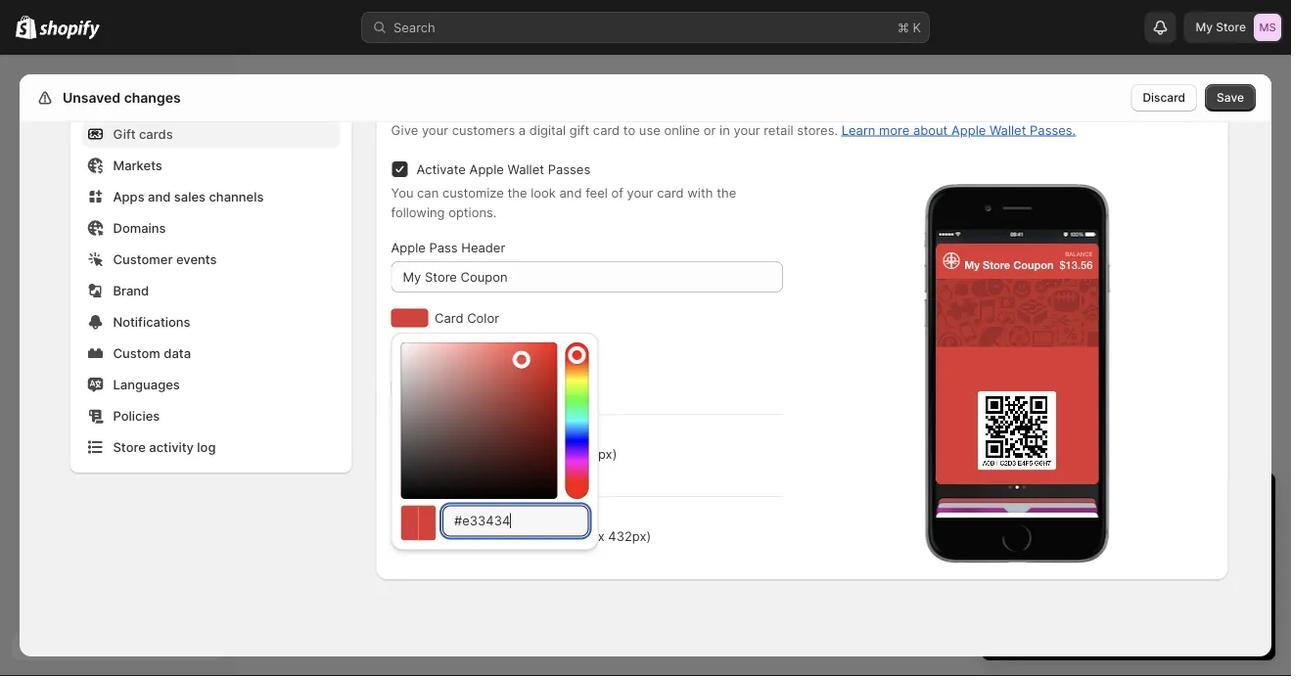 Task type: vqa. For each thing, say whether or not it's contained in the screenshot.
bottommost the for
no



Task type: describe. For each thing, give the bounding box(es) containing it.
look
[[531, 185, 556, 200]]

0 vertical spatial store
[[1071, 565, 1102, 580]]

1 horizontal spatial to
[[1046, 526, 1058, 541]]

my store
[[1196, 20, 1246, 34]]

432px)
[[608, 529, 651, 544]]

brand link
[[82, 277, 340, 304]]

domains link
[[82, 214, 340, 242]]

3 days left in your trial
[[1002, 490, 1207, 514]]

k
[[913, 20, 921, 35]]

a left the paid
[[1062, 526, 1069, 541]]

you
[[391, 185, 414, 200]]

learn
[[842, 122, 876, 138]]

your left the retail
[[734, 122, 760, 138]]

first 3 months for $1/month
[[1017, 545, 1182, 560]]

online inside to customize your online store and add bonus features
[[1017, 584, 1053, 600]]

1 vertical spatial apple
[[470, 162, 504, 177]]

$50
[[1017, 565, 1041, 580]]

online inside settings dialog
[[664, 122, 700, 138]]

1 the from the left
[[508, 185, 527, 200]]

languages
[[113, 377, 180, 392]]

policies
[[113, 408, 160, 423]]

give
[[391, 122, 418, 138]]

$50 app store credit
[[1017, 565, 1140, 580]]

paid
[[1072, 526, 1098, 541]]

90px)
[[582, 446, 617, 462]]

activity
[[149, 440, 194, 455]]

days
[[1020, 490, 1063, 514]]

2 the from the left
[[717, 185, 736, 200]]

color for regular text color
[[511, 346, 541, 361]]

shopify image
[[16, 15, 36, 39]]

markets
[[113, 158, 162, 173]]

a left "logo" at left
[[444, 446, 451, 462]]

activate
[[417, 162, 466, 177]]

save
[[1217, 91, 1244, 105]]

to inside settings dialog
[[623, 122, 636, 138]]

notifications link
[[82, 308, 340, 336]]

balance
[[1065, 251, 1093, 258]]

passes
[[548, 162, 591, 177]]

2 vertical spatial  image
[[977, 386, 1058, 475]]

custom
[[113, 346, 160, 361]]

unsaved
[[63, 90, 121, 106]]

apps and sales channels link
[[82, 183, 340, 210]]

1 vertical spatial 3
[[1044, 545, 1053, 560]]

cards
[[139, 126, 173, 141]]

(1125px
[[548, 529, 594, 544]]

discard button
[[1131, 84, 1197, 112]]

apps and sales channels
[[113, 189, 264, 204]]

store activity log
[[113, 440, 216, 455]]

pass
[[429, 240, 458, 255]]

use for use a custom banner (1125px x 432px)
[[417, 529, 440, 544]]

0 horizontal spatial apple
[[391, 240, 426, 255]]

features
[[1184, 584, 1234, 600]]

for
[[1105, 545, 1121, 560]]

text for secondary
[[503, 381, 526, 396]]

learn more about apple wallet passes. link
[[842, 122, 1076, 138]]

x
[[598, 529, 605, 544]]

settings
[[59, 90, 114, 106]]

secondary
[[435, 381, 499, 396]]

⌘ k
[[898, 20, 921, 35]]

customer events
[[113, 252, 217, 267]]

discard
[[1143, 91, 1186, 105]]

activate apple wallet passes
[[417, 162, 591, 177]]

digital
[[529, 122, 566, 138]]

domains
[[113, 220, 166, 235]]

of
[[611, 185, 624, 200]]

apps
[[113, 189, 145, 204]]

store for my store
[[1216, 20, 1246, 34]]

(90px
[[532, 446, 567, 462]]

gift
[[113, 126, 136, 141]]

give your customers a digital gift card to use online or in your retail stores. learn more about apple wallet passes.
[[391, 122, 1076, 138]]

credit
[[1105, 565, 1140, 580]]

passes.
[[1030, 122, 1076, 138]]

card
[[435, 310, 464, 326]]

search
[[394, 20, 435, 35]]

card inside you can customize the look and feel of your card with the following options.
[[657, 185, 684, 200]]

$13.56
[[1060, 259, 1093, 272]]

feel
[[586, 185, 608, 200]]

store activity log link
[[82, 434, 340, 461]]

text for regular
[[484, 346, 507, 361]]

Apple Pass Header text field
[[391, 261, 783, 293]]

trial
[[1173, 490, 1207, 514]]

notifications
[[113, 314, 190, 329]]

and for you
[[560, 185, 582, 200]]

channels
[[209, 189, 264, 204]]

store for my store coupon
[[983, 259, 1010, 272]]

banner
[[502, 529, 544, 544]]

custom data
[[113, 346, 191, 361]]

can
[[417, 185, 439, 200]]



Task type: locate. For each thing, give the bounding box(es) containing it.
your inside to customize your online store and add bonus features
[[1224, 565, 1251, 580]]

add
[[1117, 584, 1140, 600]]

use down 'secondary' on the left of the page
[[417, 446, 440, 462]]

to customize your online store and add bonus features
[[1017, 565, 1251, 600]]

and inside to customize your online store and add bonus features
[[1091, 584, 1114, 600]]

brand
[[113, 283, 149, 298]]

wallet left passes.
[[990, 122, 1026, 138]]

1 vertical spatial  image
[[936, 279, 1099, 347]]

online left or
[[664, 122, 700, 138]]

0 vertical spatial store
[[1216, 20, 1246, 34]]

None text field
[[443, 506, 589, 537]]

apple down customers in the top left of the page
[[470, 162, 504, 177]]

1 vertical spatial to
[[1046, 526, 1058, 541]]

my for my store
[[1196, 20, 1213, 34]]

3 days left in your trial button
[[982, 473, 1276, 514]]

0 horizontal spatial the
[[508, 185, 527, 200]]

policies link
[[82, 402, 340, 430]]

custom left "logo" at left
[[454, 446, 499, 462]]

2 vertical spatial to
[[1143, 565, 1155, 580]]

to right switch
[[1046, 526, 1058, 541]]

2 horizontal spatial to
[[1143, 565, 1155, 580]]

settings dialog
[[20, 0, 1272, 657]]

markets link
[[82, 152, 340, 179]]

use left banner
[[417, 529, 440, 544]]

and
[[560, 185, 582, 200], [148, 189, 171, 204], [1131, 526, 1153, 541], [1091, 584, 1114, 600]]

2 vertical spatial apple
[[391, 240, 426, 255]]

balance $13.56
[[1060, 251, 1093, 272]]

left
[[1069, 490, 1099, 514]]

store down months
[[1071, 565, 1102, 580]]

store inside to customize your online store and add bonus features
[[1057, 584, 1087, 600]]

get:
[[1157, 526, 1180, 541]]

3 right the first at the right of page
[[1044, 545, 1053, 560]]

in right or
[[720, 122, 730, 138]]

1 vertical spatial text
[[503, 381, 526, 396]]

1 vertical spatial color
[[530, 381, 560, 396]]

0 horizontal spatial online
[[664, 122, 700, 138]]

0 horizontal spatial card
[[593, 122, 620, 138]]

card color
[[435, 310, 499, 326]]

2 custom from the top
[[454, 529, 499, 544]]

0 vertical spatial my
[[1196, 20, 1213, 34]]

1 vertical spatial card
[[657, 185, 684, 200]]

0 vertical spatial custom
[[454, 446, 499, 462]]

languages link
[[82, 371, 340, 398]]

1 vertical spatial use
[[417, 529, 440, 544]]

apple right "about"
[[952, 122, 986, 138]]

about
[[913, 122, 948, 138]]

card right gift
[[593, 122, 620, 138]]

 image down "my store coupon"
[[936, 279, 1099, 347]]

color
[[511, 346, 541, 361], [530, 381, 560, 396]]

online down $50
[[1017, 584, 1053, 600]]

apple
[[952, 122, 986, 138], [470, 162, 504, 177], [391, 240, 426, 255]]

customize up 'options.'
[[442, 185, 504, 200]]

0 vertical spatial in
[[720, 122, 730, 138]]

customize inside to customize your online store and add bonus features
[[1159, 565, 1221, 580]]

your inside dropdown button
[[1126, 490, 1167, 514]]

use for use a custom logo (90px × 90px)
[[417, 446, 440, 462]]

and up $1/month
[[1131, 526, 1153, 541]]

plan
[[1102, 526, 1127, 541]]

store left coupon
[[983, 259, 1010, 272]]

0 horizontal spatial wallet
[[508, 162, 544, 177]]

changes
[[124, 90, 181, 106]]

1 horizontal spatial wallet
[[990, 122, 1026, 138]]

color up secondary text color
[[511, 346, 541, 361]]

your up get:
[[1126, 490, 1167, 514]]

regular
[[435, 346, 480, 361]]

switch to a paid plan and get:
[[1002, 526, 1180, 541]]

my store image
[[1254, 14, 1282, 41]]

card left with
[[657, 185, 684, 200]]

apple left pass
[[391, 240, 426, 255]]

dialog
[[1280, 56, 1291, 677]]

and down 'passes'
[[560, 185, 582, 200]]

my
[[1196, 20, 1213, 34], [965, 259, 980, 272]]

a
[[519, 122, 526, 138], [444, 446, 451, 462], [1062, 526, 1069, 541], [444, 529, 451, 544]]

months
[[1056, 545, 1101, 560]]

logo
[[502, 446, 528, 462]]

gift cards
[[113, 126, 173, 141]]

my left my store icon
[[1196, 20, 1213, 34]]

 image left "my store coupon"
[[943, 253, 960, 269]]

color for secondary text color
[[530, 381, 560, 396]]

1 horizontal spatial in
[[1105, 490, 1121, 514]]

customers
[[452, 122, 515, 138]]

to inside to customize your online store and add bonus features
[[1143, 565, 1155, 580]]

store inside store activity log link
[[113, 440, 146, 455]]

switch
[[1002, 526, 1042, 541]]

use
[[417, 446, 440, 462], [417, 529, 440, 544]]

text up secondary text color
[[484, 346, 507, 361]]

data
[[164, 346, 191, 361]]

custom for logo
[[454, 446, 499, 462]]

1 vertical spatial customize
[[1159, 565, 1221, 580]]

use a custom banner (1125px x 432px)
[[417, 529, 651, 544]]

0 vertical spatial apple
[[952, 122, 986, 138]]

1 horizontal spatial store
[[983, 259, 1010, 272]]

1 vertical spatial my
[[965, 259, 980, 272]]

gift
[[570, 122, 590, 138]]

⌘
[[898, 20, 909, 35]]

1 horizontal spatial 3
[[1044, 545, 1053, 560]]

store left my store icon
[[1216, 20, 1246, 34]]

0 vertical spatial  image
[[943, 253, 960, 269]]

0 vertical spatial to
[[623, 122, 636, 138]]

and for to
[[1091, 584, 1114, 600]]

0 vertical spatial color
[[511, 346, 541, 361]]

customize inside you can customize the look and feel of your card with the following options.
[[442, 185, 504, 200]]

1 custom from the top
[[454, 446, 499, 462]]

0 vertical spatial use
[[417, 446, 440, 462]]

and left add
[[1091, 584, 1114, 600]]

use
[[639, 122, 661, 138]]

0 horizontal spatial 3
[[1002, 490, 1014, 514]]

1 vertical spatial online
[[1017, 584, 1053, 600]]

0 horizontal spatial in
[[720, 122, 730, 138]]

in inside dropdown button
[[1105, 490, 1121, 514]]

first
[[1017, 545, 1041, 560]]

0 vertical spatial 3
[[1002, 490, 1014, 514]]

custom for banner
[[454, 529, 499, 544]]

0 vertical spatial customize
[[442, 185, 504, 200]]

0 vertical spatial wallet
[[990, 122, 1026, 138]]

unsaved changes
[[63, 90, 181, 106]]

your right give
[[422, 122, 448, 138]]

retail
[[764, 122, 794, 138]]

1 vertical spatial custom
[[454, 529, 499, 544]]

3 inside 3 days left in your trial dropdown button
[[1002, 490, 1014, 514]]

header
[[461, 240, 505, 255]]

bonus
[[1144, 584, 1181, 600]]

your inside you can customize the look and feel of your card with the following options.
[[627, 185, 654, 200]]

customize up features
[[1159, 565, 1221, 580]]

my for my store coupon
[[965, 259, 980, 272]]

2 horizontal spatial store
[[1216, 20, 1246, 34]]

custom data link
[[82, 340, 340, 367]]

1 vertical spatial wallet
[[508, 162, 544, 177]]

and for switch
[[1131, 526, 1153, 541]]

 image
[[943, 253, 960, 269], [936, 279, 1099, 347], [977, 386, 1058, 475]]

in
[[720, 122, 730, 138], [1105, 490, 1121, 514]]

and right apps
[[148, 189, 171, 204]]

shopify image
[[39, 20, 100, 40]]

0 vertical spatial text
[[484, 346, 507, 361]]

my left coupon
[[965, 259, 980, 272]]

following
[[391, 205, 445, 220]]

customer events link
[[82, 246, 340, 273]]

1 horizontal spatial online
[[1017, 584, 1053, 600]]

1 horizontal spatial card
[[657, 185, 684, 200]]

my inside settings dialog
[[965, 259, 980, 272]]

store
[[1071, 565, 1102, 580], [1057, 584, 1087, 600]]

customer
[[113, 252, 173, 267]]

1 horizontal spatial the
[[717, 185, 736, 200]]

custom left banner
[[454, 529, 499, 544]]

0 horizontal spatial customize
[[442, 185, 504, 200]]

you can customize the look and feel of your card with the following options.
[[391, 185, 736, 220]]

stores.
[[797, 122, 838, 138]]

the right with
[[717, 185, 736, 200]]

1 horizontal spatial my
[[1196, 20, 1213, 34]]

to left "use" at the top of the page
[[623, 122, 636, 138]]

with
[[688, 185, 713, 200]]

log
[[197, 440, 216, 455]]

store down policies at the bottom of the page
[[113, 440, 146, 455]]

more
[[879, 122, 910, 138]]

2 use from the top
[[417, 529, 440, 544]]

custom
[[454, 446, 499, 462], [454, 529, 499, 544]]

3 left days
[[1002, 490, 1014, 514]]

2 horizontal spatial apple
[[952, 122, 986, 138]]

store down $50 app store credit at bottom
[[1057, 584, 1087, 600]]

1 vertical spatial store
[[983, 259, 1010, 272]]

0 vertical spatial card
[[593, 122, 620, 138]]

color up (90px
[[530, 381, 560, 396]]

store
[[1216, 20, 1246, 34], [983, 259, 1010, 272], [113, 440, 146, 455]]

my store coupon
[[965, 259, 1054, 272]]

app
[[1045, 565, 1067, 580]]

1 horizontal spatial customize
[[1159, 565, 1221, 580]]

or
[[704, 122, 716, 138]]

and inside you can customize the look and feel of your card with the following options.
[[560, 185, 582, 200]]

1 use from the top
[[417, 446, 440, 462]]

use a custom logo (90px × 90px)
[[417, 446, 617, 462]]

wallet up the look
[[508, 162, 544, 177]]

regular text color
[[435, 346, 541, 361]]

0 horizontal spatial my
[[965, 259, 980, 272]]

sales
[[174, 189, 206, 204]]

1 vertical spatial in
[[1105, 490, 1121, 514]]

text down regular text color
[[503, 381, 526, 396]]

save button
[[1205, 84, 1256, 112]]

$1/month
[[1125, 545, 1182, 560]]

1 vertical spatial store
[[1057, 584, 1087, 600]]

color
[[467, 310, 499, 326]]

to down $1/month
[[1143, 565, 1155, 580]]

secondary text color
[[435, 381, 560, 396]]

options.
[[449, 205, 497, 220]]

 image up days
[[977, 386, 1058, 475]]

0 vertical spatial online
[[664, 122, 700, 138]]

the left the look
[[508, 185, 527, 200]]

0 horizontal spatial to
[[623, 122, 636, 138]]

customize
[[442, 185, 504, 200], [1159, 565, 1221, 580]]

a left banner
[[444, 529, 451, 544]]

apple pass header
[[391, 240, 505, 255]]

in inside dialog
[[720, 122, 730, 138]]

in right the left
[[1105, 490, 1121, 514]]

0 horizontal spatial store
[[113, 440, 146, 455]]

your right the of
[[627, 185, 654, 200]]

your up features
[[1224, 565, 1251, 580]]

2 vertical spatial store
[[113, 440, 146, 455]]

1 horizontal spatial apple
[[470, 162, 504, 177]]

a left digital at left top
[[519, 122, 526, 138]]

card
[[593, 122, 620, 138], [657, 185, 684, 200]]



